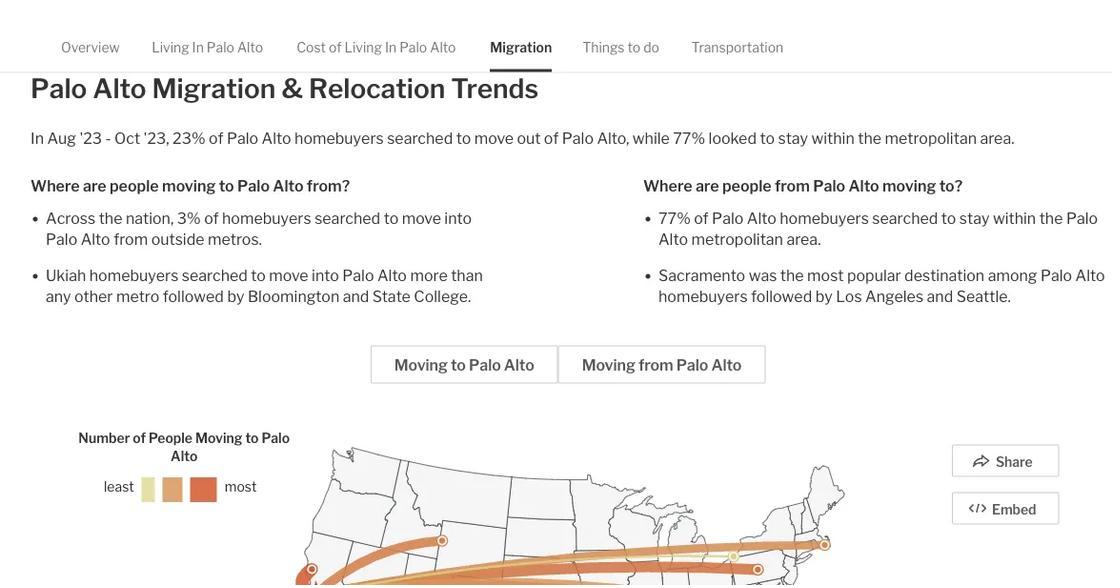 Task type: vqa. For each thing, say whether or not it's contained in the screenshot.
other
yes



Task type: locate. For each thing, give the bounding box(es) containing it.
searched down relocation
[[387, 130, 453, 148]]

metropolitan up was
[[692, 231, 784, 249]]

1 vertical spatial most
[[225, 479, 257, 495]]

most
[[808, 267, 845, 286], [225, 479, 257, 495]]

more than any other metro followed by
[[46, 267, 483, 306]]

where up "across"
[[31, 177, 80, 196]]

where for across the nation,
[[31, 177, 80, 196]]

alto inside across the nation, 3 % of homebuyers searched to move into palo alto from outside metros.
[[81, 231, 110, 249]]

77 % of palo alto homebuyers searched to stay within the
[[659, 210, 1067, 228]]

2 by from the left
[[816, 288, 833, 306]]

people for from
[[723, 177, 772, 196]]

0 vertical spatial most
[[808, 267, 845, 286]]

1 horizontal spatial ,
[[627, 130, 630, 148]]

'23
[[80, 130, 102, 148], [144, 130, 166, 148]]

, left 23 on the left top
[[166, 130, 169, 148]]

the
[[859, 130, 882, 148], [99, 210, 123, 228], [1040, 210, 1064, 228], [781, 267, 805, 286]]

from?
[[307, 177, 350, 196]]

by down the ukiah homebuyers searched to move into palo alto at the left of the page
[[227, 288, 245, 306]]

% up sacramento
[[677, 210, 691, 228]]

aug
[[47, 130, 76, 148]]

23
[[173, 130, 192, 148]]

most inside sacramento was the most popular destination among palo alto homebuyers followed by los angeles and seattle .
[[808, 267, 845, 286]]

area.
[[981, 130, 1015, 148], [787, 231, 822, 249]]

followed
[[163, 288, 224, 306], [752, 288, 813, 306]]

within up where are people from palo alto moving to?
[[812, 130, 855, 148]]

across
[[46, 210, 96, 228]]

while
[[633, 130, 670, 148]]

cost
[[297, 39, 326, 55]]

to inside across the nation, 3 % of homebuyers searched to move into palo alto from outside metros.
[[384, 210, 399, 228]]

migration down living in palo alto link
[[152, 72, 276, 105]]

homebuyers inside across the nation, 3 % of homebuyers searched to move into palo alto from outside metros.
[[222, 210, 312, 228]]

overview link
[[61, 23, 120, 72]]

searched
[[387, 130, 453, 148], [315, 210, 381, 228], [873, 210, 939, 228], [182, 267, 248, 286]]

move up bloomington
[[269, 267, 309, 286]]

are up "across"
[[83, 177, 106, 196]]

1 horizontal spatial most
[[808, 267, 845, 286]]

transportation
[[692, 39, 784, 55]]

1 are from the left
[[83, 177, 106, 196]]

0 horizontal spatial stay
[[779, 130, 809, 148]]

moving for moving from
[[582, 357, 636, 375]]

1 vertical spatial from
[[114, 231, 148, 249]]

0 horizontal spatial from
[[114, 231, 148, 249]]

2 horizontal spatial in
[[385, 39, 397, 55]]

ukiah
[[46, 267, 86, 286]]

2 followed from the left
[[752, 288, 813, 306]]

do
[[644, 39, 660, 55]]

0 vertical spatial metropolitan
[[885, 130, 978, 148]]

stay
[[779, 130, 809, 148], [960, 210, 990, 228]]

by inside sacramento was the most popular destination among palo alto homebuyers followed by los angeles and seattle .
[[816, 288, 833, 306]]

living inside living in palo alto link
[[152, 39, 189, 55]]

ukiah homebuyers searched to move into palo alto
[[46, 267, 407, 286]]

0 horizontal spatial .
[[468, 288, 471, 306]]

1 horizontal spatial area.
[[981, 130, 1015, 148]]

move
[[475, 130, 514, 148], [402, 210, 442, 228], [269, 267, 309, 286]]

to right looked
[[760, 130, 775, 148]]

within
[[812, 130, 855, 148], [994, 210, 1037, 228]]

and down destination
[[928, 288, 954, 306]]

1 horizontal spatial migration
[[490, 39, 552, 55]]

moving up 3
[[162, 177, 216, 196]]

2 , from the left
[[627, 130, 630, 148]]

1 horizontal spatial '23
[[144, 130, 166, 148]]

palo inside palo alto
[[1067, 210, 1099, 228]]

of right 3
[[204, 210, 219, 228]]

moving
[[162, 177, 216, 196], [883, 177, 937, 196]]

most down "number of people moving to palo alto"
[[225, 479, 257, 495]]

outside
[[151, 231, 205, 249]]

. down among
[[1009, 288, 1012, 306]]

migration
[[490, 39, 552, 55], [152, 72, 276, 105]]

where
[[31, 177, 80, 196], [644, 177, 693, 196]]

and inside sacramento was the most popular destination among palo alto homebuyers followed by los angeles and seattle .
[[928, 288, 954, 306]]

where down while
[[644, 177, 693, 196]]

0 horizontal spatial living
[[152, 39, 189, 55]]

followed inside more than any other metro followed by
[[163, 288, 224, 306]]

homebuyers
[[295, 130, 384, 148], [222, 210, 312, 228], [780, 210, 870, 228], [89, 267, 179, 286], [659, 288, 748, 306]]

alto
[[237, 39, 263, 55], [430, 39, 456, 55], [93, 72, 146, 105], [262, 130, 291, 148], [597, 130, 627, 148], [273, 177, 304, 196], [849, 177, 880, 196], [747, 210, 777, 228], [81, 231, 110, 249], [659, 231, 689, 249], [378, 267, 407, 286], [1076, 267, 1106, 286], [504, 357, 535, 375], [712, 357, 742, 375], [171, 449, 198, 466]]

by left los
[[816, 288, 833, 306]]

1 vertical spatial 77
[[659, 210, 677, 228]]

1 vertical spatial move
[[402, 210, 442, 228]]

% up outside
[[187, 210, 201, 228]]

0 horizontal spatial ,
[[166, 130, 169, 148]]

1 horizontal spatial moving
[[883, 177, 937, 196]]

2 vertical spatial move
[[269, 267, 309, 286]]

1 vertical spatial migration
[[152, 72, 276, 105]]

into inside across the nation, 3 % of homebuyers searched to move into palo alto from outside metros.
[[445, 210, 472, 228]]

alto inside palo alto
[[659, 231, 689, 249]]

of inside "number of people moving to palo alto"
[[133, 431, 146, 447]]

1 people from the left
[[110, 177, 159, 196]]

0 horizontal spatial into
[[312, 267, 339, 286]]

1 vertical spatial stay
[[960, 210, 990, 228]]

1 by from the left
[[227, 288, 245, 306]]

1 horizontal spatial people
[[723, 177, 772, 196]]

1 horizontal spatial into
[[445, 210, 472, 228]]

into up bloomington
[[312, 267, 339, 286]]

embed button
[[953, 493, 1060, 525]]

1 horizontal spatial where
[[644, 177, 693, 196]]

searched down metros.
[[182, 267, 248, 286]]

are
[[83, 177, 106, 196], [696, 177, 720, 196]]

people down looked
[[723, 177, 772, 196]]

1 where from the left
[[31, 177, 80, 196]]

'23 left -
[[80, 130, 102, 148]]

-
[[105, 130, 111, 148]]

1 horizontal spatial followed
[[752, 288, 813, 306]]

1 followed from the left
[[163, 288, 224, 306]]

sacramento was the most popular destination among palo alto homebuyers followed by los angeles and seattle .
[[659, 267, 1106, 306]]

1 horizontal spatial in
[[192, 39, 204, 55]]

living
[[152, 39, 189, 55], [345, 39, 382, 55]]

2 moving from the left
[[883, 177, 937, 196]]

2 horizontal spatial moving
[[582, 357, 636, 375]]

0 vertical spatial area.
[[981, 130, 1015, 148]]

other
[[74, 288, 113, 306]]

followed inside sacramento was the most popular destination among palo alto homebuyers followed by los angeles and seattle .
[[752, 288, 813, 306]]

1 living from the left
[[152, 39, 189, 55]]

stay down to?
[[960, 210, 990, 228]]

1 horizontal spatial living
[[345, 39, 382, 55]]

moving
[[395, 357, 448, 375], [582, 357, 636, 375], [195, 431, 243, 447]]

0 horizontal spatial people
[[110, 177, 159, 196]]

0 horizontal spatial and
[[343, 288, 369, 306]]

alto inside sacramento was the most popular destination among palo alto homebuyers followed by los angeles and seattle .
[[1076, 267, 1106, 286]]

metropolitan
[[885, 130, 978, 148], [692, 231, 784, 249]]

than
[[451, 267, 483, 286]]

sacramento
[[659, 267, 746, 286]]

move inside across the nation, 3 % of homebuyers searched to move into palo alto from outside metros.
[[402, 210, 442, 228]]

migration up trends
[[490, 39, 552, 55]]

are down looked
[[696, 177, 720, 196]]

metropolitan up to?
[[885, 130, 978, 148]]

into up "than"
[[445, 210, 472, 228]]

77 right while
[[674, 130, 692, 148]]

0 vertical spatial within
[[812, 130, 855, 148]]

cost of living in palo alto link
[[297, 23, 456, 72]]

1 horizontal spatial within
[[994, 210, 1037, 228]]

people
[[149, 431, 193, 447]]

2 '23 from the left
[[144, 130, 166, 148]]

0 horizontal spatial area.
[[787, 231, 822, 249]]

, left while
[[627, 130, 630, 148]]

and left state
[[343, 288, 369, 306]]

palo
[[207, 39, 235, 55], [400, 39, 428, 55], [31, 72, 87, 105], [227, 130, 259, 148], [562, 130, 594, 148], [238, 177, 270, 196], [814, 177, 846, 196], [713, 210, 744, 228], [1067, 210, 1099, 228], [46, 231, 77, 249], [343, 267, 374, 286], [1041, 267, 1073, 286], [469, 357, 501, 375], [677, 357, 709, 375], [262, 431, 290, 447]]

0 horizontal spatial followed
[[163, 288, 224, 306]]

2 people from the left
[[723, 177, 772, 196]]

moving left to?
[[883, 177, 937, 196]]

77
[[674, 130, 692, 148], [659, 210, 677, 228]]

0 horizontal spatial where
[[31, 177, 80, 196]]

0 horizontal spatial are
[[83, 177, 106, 196]]

los
[[837, 288, 863, 306]]

0 vertical spatial 77
[[674, 130, 692, 148]]

to inside "number of people moving to palo alto"
[[246, 431, 259, 447]]

most up los
[[808, 267, 845, 286]]

seattle
[[957, 288, 1009, 306]]

any
[[46, 288, 71, 306]]

homebuyers down sacramento
[[659, 288, 748, 306]]

to up bloomington
[[251, 267, 266, 286]]

&
[[282, 72, 303, 105]]

2 horizontal spatial from
[[775, 177, 810, 196]]

77 up sacramento
[[659, 210, 677, 228]]

1 horizontal spatial and
[[928, 288, 954, 306]]

by
[[227, 288, 245, 306], [816, 288, 833, 306]]

2 living from the left
[[345, 39, 382, 55]]

0 horizontal spatial moving
[[195, 431, 243, 447]]

move up more
[[402, 210, 442, 228]]

followed down the ukiah homebuyers searched to move into palo alto at the left of the page
[[163, 288, 224, 306]]

in aug '23 - oct '23 , 23 % of palo alto homebuyers searched to move out of palo alto , while 77 % looked to stay within the metropolitan area.
[[31, 130, 1015, 148]]

1 horizontal spatial by
[[816, 288, 833, 306]]

0 horizontal spatial moving
[[162, 177, 216, 196]]

metro
[[116, 288, 160, 306]]

move left out
[[475, 130, 514, 148]]

homebuyers up metros.
[[222, 210, 312, 228]]

0 horizontal spatial most
[[225, 479, 257, 495]]

2 and from the left
[[928, 288, 954, 306]]

living right the "overview"
[[152, 39, 189, 55]]

0 horizontal spatial '23
[[80, 130, 102, 148]]

homebuyers up from?
[[295, 130, 384, 148]]

number
[[79, 431, 130, 447]]

0 horizontal spatial within
[[812, 130, 855, 148]]

1 horizontal spatial move
[[402, 210, 442, 228]]

palo alto migration & relocation trends
[[31, 72, 539, 105]]

where are people moving to palo alto from?
[[31, 177, 350, 196]]

1 horizontal spatial from
[[639, 357, 674, 375]]

2 horizontal spatial move
[[475, 130, 514, 148]]

of
[[329, 39, 342, 55], [209, 130, 224, 148], [544, 130, 559, 148], [204, 210, 219, 228], [695, 210, 709, 228], [133, 431, 146, 447]]

% up where are people moving to palo alto from? on the left of the page
[[192, 130, 206, 148]]

into
[[445, 210, 472, 228], [312, 267, 339, 286]]

to right people in the bottom left of the page
[[246, 431, 259, 447]]

within up among
[[994, 210, 1037, 228]]

relocation
[[309, 72, 446, 105]]

.
[[468, 288, 471, 306], [1009, 288, 1012, 306]]

stay up where are people from palo alto moving to?
[[779, 130, 809, 148]]

to
[[628, 39, 641, 55], [456, 130, 471, 148], [760, 130, 775, 148], [219, 177, 234, 196], [384, 210, 399, 228], [942, 210, 957, 228], [251, 267, 266, 286], [451, 357, 466, 375], [246, 431, 259, 447]]

people up nation,
[[110, 177, 159, 196]]

people
[[110, 177, 159, 196], [723, 177, 772, 196]]

1 horizontal spatial .
[[1009, 288, 1012, 306]]

2 where from the left
[[644, 177, 693, 196]]

homebuyers down where are people from palo alto moving to?
[[780, 210, 870, 228]]

to down to?
[[942, 210, 957, 228]]

'23 left 23 on the left top
[[144, 130, 166, 148]]

in
[[192, 39, 204, 55], [385, 39, 397, 55], [31, 130, 44, 148]]

. down "than"
[[468, 288, 471, 306]]

of right cost
[[329, 39, 342, 55]]

followed down was
[[752, 288, 813, 306]]

living up relocation
[[345, 39, 382, 55]]

2 . from the left
[[1009, 288, 1012, 306]]

1 horizontal spatial are
[[696, 177, 720, 196]]

% left looked
[[692, 130, 706, 148]]

0 horizontal spatial by
[[227, 288, 245, 306]]

of right out
[[544, 130, 559, 148]]

2 are from the left
[[696, 177, 720, 196]]

1 horizontal spatial moving
[[395, 357, 448, 375]]

of left people in the bottom left of the page
[[133, 431, 146, 447]]

0 vertical spatial into
[[445, 210, 472, 228]]

to up state
[[384, 210, 399, 228]]

migration link
[[490, 23, 552, 72]]

searched down from?
[[315, 210, 381, 228]]

to down trends
[[456, 130, 471, 148]]

and
[[343, 288, 369, 306], [928, 288, 954, 306]]

%
[[192, 130, 206, 148], [692, 130, 706, 148], [187, 210, 201, 228], [677, 210, 691, 228]]

,
[[166, 130, 169, 148], [627, 130, 630, 148]]

0 horizontal spatial metropolitan
[[692, 231, 784, 249]]



Task type: describe. For each thing, give the bounding box(es) containing it.
by inside more than any other metro followed by
[[227, 288, 245, 306]]

things
[[583, 39, 625, 55]]

0 horizontal spatial migration
[[152, 72, 276, 105]]

more
[[410, 267, 448, 286]]

1 . from the left
[[468, 288, 471, 306]]

popular
[[848, 267, 902, 286]]

living inside cost of living in palo alto link
[[345, 39, 382, 55]]

1 '23 from the left
[[80, 130, 102, 148]]

was
[[749, 267, 778, 286]]

palo alto
[[659, 210, 1099, 249]]

transportation link
[[692, 23, 784, 72]]

state
[[373, 288, 411, 306]]

moving to palo alto
[[395, 357, 535, 375]]

number of people moving to palo alto
[[79, 431, 290, 466]]

out
[[517, 130, 541, 148]]

metros.
[[208, 231, 262, 249]]

moving for moving to
[[395, 357, 448, 375]]

to left the do
[[628, 39, 641, 55]]

1 moving from the left
[[162, 177, 216, 196]]

searched up popular at right top
[[873, 210, 939, 228]]

are for across
[[83, 177, 106, 196]]

1 vertical spatial within
[[994, 210, 1037, 228]]

living in palo alto link
[[152, 23, 263, 72]]

moving from palo alto
[[582, 357, 742, 375]]

things to do link
[[583, 23, 660, 72]]

palo inside "number of people moving to palo alto"
[[262, 431, 290, 447]]

bloomington
[[248, 288, 340, 306]]

things to do
[[583, 39, 660, 55]]

are for metropolitan area.
[[696, 177, 720, 196]]

college
[[414, 288, 468, 306]]

to down college
[[451, 357, 466, 375]]

where are people from palo alto moving to?
[[644, 177, 963, 196]]

0 horizontal spatial move
[[269, 267, 309, 286]]

. inside sacramento was the most popular destination among palo alto homebuyers followed by los angeles and seattle .
[[1009, 288, 1012, 306]]

1 vertical spatial into
[[312, 267, 339, 286]]

0 vertical spatial from
[[775, 177, 810, 196]]

1 vertical spatial metropolitan
[[692, 231, 784, 249]]

1 horizontal spatial stay
[[960, 210, 990, 228]]

moving inside "number of people moving to palo alto"
[[195, 431, 243, 447]]

looked
[[709, 130, 757, 148]]

from inside across the nation, 3 % of homebuyers searched to move into palo alto from outside metros.
[[114, 231, 148, 249]]

0 vertical spatial stay
[[779, 130, 809, 148]]

of right 23 on the left top
[[209, 130, 224, 148]]

1 , from the left
[[166, 130, 169, 148]]

where for 77
[[644, 177, 693, 196]]

homebuyers up metro
[[89, 267, 179, 286]]

across the nation, 3 % of homebuyers searched to move into palo alto from outside metros.
[[46, 210, 472, 249]]

searched inside across the nation, 3 % of homebuyers searched to move into palo alto from outside metros.
[[315, 210, 381, 228]]

oct
[[114, 130, 140, 148]]

of up metropolitan area.
[[695, 210, 709, 228]]

angeles
[[866, 288, 924, 306]]

least
[[104, 479, 134, 495]]

1 and from the left
[[343, 288, 369, 306]]

the inside across the nation, 3 % of homebuyers searched to move into palo alto from outside metros.
[[99, 210, 123, 228]]

2 vertical spatial from
[[639, 357, 674, 375]]

0 horizontal spatial in
[[31, 130, 44, 148]]

homebuyers inside sacramento was the most popular destination among palo alto homebuyers followed by los angeles and seattle .
[[659, 288, 748, 306]]

share button
[[953, 445, 1060, 478]]

overview
[[61, 39, 120, 55]]

bloomington and state college .
[[248, 288, 471, 306]]

0 vertical spatial move
[[475, 130, 514, 148]]

share
[[996, 454, 1033, 471]]

% inside across the nation, 3 % of homebuyers searched to move into palo alto from outside metros.
[[187, 210, 201, 228]]

3
[[177, 210, 187, 228]]

among
[[989, 267, 1038, 286]]

metropolitan area.
[[689, 231, 822, 249]]

embed
[[993, 502, 1037, 518]]

nation,
[[126, 210, 174, 228]]

cost of living in palo alto
[[297, 39, 456, 55]]

destination
[[905, 267, 985, 286]]

to up across the nation, 3 % of homebuyers searched to move into palo alto from outside metros.
[[219, 177, 234, 196]]

living in palo alto
[[152, 39, 263, 55]]

palo inside across the nation, 3 % of homebuyers searched to move into palo alto from outside metros.
[[46, 231, 77, 249]]

1 horizontal spatial metropolitan
[[885, 130, 978, 148]]

people for moving
[[110, 177, 159, 196]]

of inside across the nation, 3 % of homebuyers searched to move into palo alto from outside metros.
[[204, 210, 219, 228]]

0 vertical spatial migration
[[490, 39, 552, 55]]

the inside sacramento was the most popular destination among palo alto homebuyers followed by los angeles and seattle .
[[781, 267, 805, 286]]

trends
[[451, 72, 539, 105]]

alto inside "number of people moving to palo alto"
[[171, 449, 198, 466]]

to?
[[940, 177, 963, 196]]

1 vertical spatial area.
[[787, 231, 822, 249]]

palo inside sacramento was the most popular destination among palo alto homebuyers followed by los angeles and seattle .
[[1041, 267, 1073, 286]]



